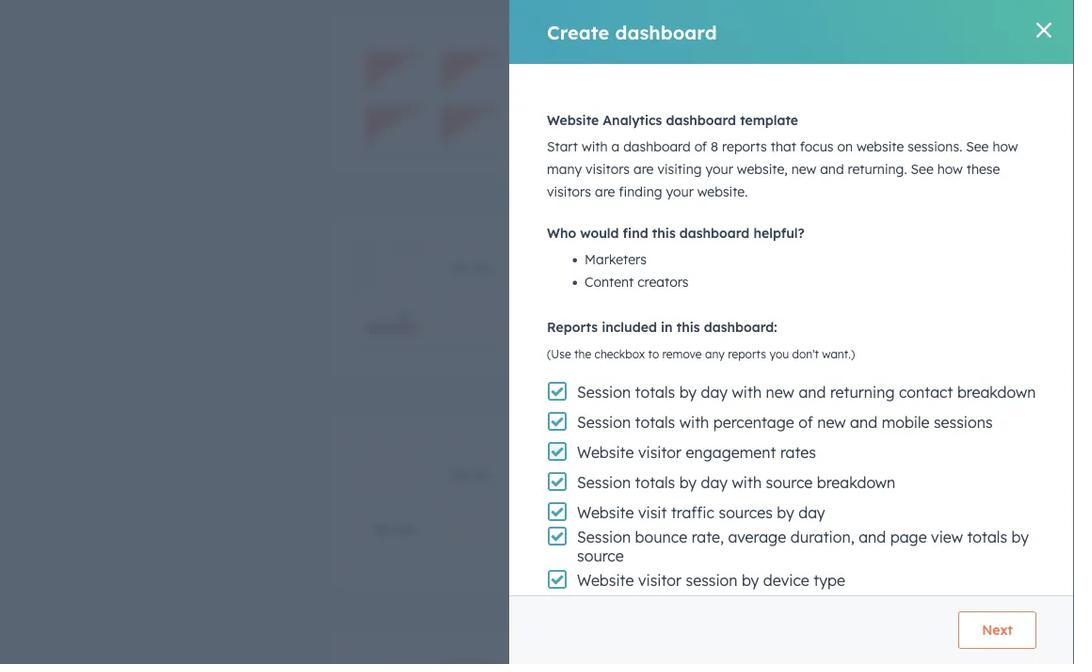 Task type: locate. For each thing, give the bounding box(es) containing it.
0 vertical spatial default
[[617, 128, 667, 146]]

analytics inside website analytics start with a dashboard of 8 reports that focus on website sessions. see how many visitors are visiting your website, new and returning. see how these visitors are finding your website.
[[620, 428, 707, 452]]

track up want.)
[[829, 288, 865, 307]]

is inside the service team performance start with a dashboard of 6 reports that help to track how your service team is performing.
[[671, 101, 683, 120]]

who would find this dashboard helpful?
[[547, 225, 805, 242]]

performance right sla
[[778, 232, 900, 255]]

new down the template on the top of the page
[[792, 161, 817, 178]]

visiting inside website analytics start with a dashboard of 8 reports that focus on website sessions. see how many visitors are visiting your website, new and returning. see how these visitors are finding your website.
[[796, 484, 847, 503]]

totals for session totals with percentage of new and mobile sessions
[[635, 413, 675, 432]]

who
[[547, 225, 577, 242]]

day
[[701, 383, 728, 402], [701, 474, 728, 493], [799, 504, 826, 523]]

create dashboard
[[547, 20, 717, 44]]

0 horizontal spatial visiting
[[658, 161, 702, 178]]

2 vertical spatial default
[[617, 556, 667, 574]]

1 horizontal spatial many
[[670, 484, 710, 503]]

the
[[575, 348, 592, 362]]

totals up website visitor engagement rates
[[635, 413, 675, 432]]

0 vertical spatial service
[[576, 101, 626, 120]]

breakdown up the sessions
[[958, 383, 1036, 402]]

website.
[[698, 184, 748, 200], [540, 529, 597, 548]]

website, down the template on the top of the page
[[737, 161, 788, 178]]

that inside start with a dashboard of 8 reports that focus on website sessions. see how many visitors are visiting your website, new and returning. see how these visitors are finding your website.
[[771, 138, 797, 155]]

track
[[882, 79, 918, 97], [829, 288, 865, 307]]

includes 6 default reports for overview
[[540, 337, 723, 356]]

day for source
[[701, 474, 728, 493]]

a down create dashboard
[[613, 79, 623, 97]]

breakdown up duration,
[[817, 474, 896, 493]]

website down mobile
[[894, 461, 948, 480]]

1 vertical spatial includes
[[540, 337, 600, 356]]

totals inside session bounce rate, average duration, and page view totals by source
[[968, 528, 1008, 547]]

on down mobile
[[872, 461, 889, 480]]

1 vertical spatial analytics
[[620, 428, 707, 452]]

focus inside start with a dashboard of 8 reports that focus on website sessions. see how many visitors are visiting your website, new and returning. see how these visitors are finding your website.
[[800, 138, 834, 155]]

any
[[705, 348, 725, 362]]

of inside website analytics start with a dashboard of 8 reports that focus on website sessions. see how many visitors are visiting your website, new and returning. see how these visitors are finding your website.
[[708, 461, 723, 480]]

a up included
[[613, 288, 623, 307]]

visitor for engagement
[[638, 444, 682, 462]]

1 horizontal spatial to
[[863, 79, 878, 97]]

1 horizontal spatial these
[[967, 161, 1001, 178]]

1 horizontal spatial breakdown
[[958, 383, 1036, 402]]

1 includes from the top
[[540, 128, 600, 146]]

these
[[967, 161, 1001, 178], [740, 507, 778, 525]]

website inside website analytics start with a dashboard of 8 reports that focus on website sessions. see how many visitors are visiting your website, new and returning. see how these visitors are finding your website.
[[540, 428, 614, 452]]

0 horizontal spatial breakdown
[[817, 474, 896, 493]]

0 horizontal spatial this
[[652, 225, 676, 242]]

2 vertical spatial 8
[[604, 556, 613, 574]]

performance inside the service team performance start with a dashboard of 6 reports that help to track how your service team is performing.
[[673, 46, 794, 69]]

0 vertical spatial source
[[766, 474, 813, 493]]

team
[[616, 46, 667, 69], [616, 232, 667, 255]]

a inside website analytics start with a dashboard of 8 reports that focus on website sessions. see how many visitors are visiting your website, new and returning. see how these visitors are finding your website.
[[613, 461, 623, 480]]

1 horizontal spatial track
[[882, 79, 918, 97]]

1 horizontal spatial sessions.
[[908, 138, 963, 155]]

who would find this dashboard helpful? element
[[547, 249, 1037, 294]]

1 default from the top
[[617, 128, 667, 146]]

0 horizontal spatial to
[[648, 348, 659, 362]]

0 horizontal spatial many
[[547, 161, 582, 178]]

1 horizontal spatial 8
[[711, 138, 719, 155]]

dashboard up visit
[[627, 461, 704, 480]]

team inside the service team performance start with a dashboard of 6 reports that help to track how your service team is performing.
[[616, 46, 667, 69]]

0 vertical spatial includes
[[540, 128, 600, 146]]

3 includes from the top
[[540, 556, 600, 574]]

1 vertical spatial website,
[[887, 484, 945, 503]]

1 vertical spatial to
[[648, 348, 659, 362]]

totals down "remove"
[[635, 383, 675, 402]]

analytics down create dashboard
[[603, 112, 662, 129]]

finding inside website analytics start with a dashboard of 8 reports that focus on website sessions. see how many visitors are visiting your website, new and returning. see how these visitors are finding your website.
[[865, 507, 914, 525]]

3 session from the top
[[577, 474, 631, 493]]

1 horizontal spatial source
[[766, 474, 813, 493]]

1 vertical spatial website
[[894, 461, 948, 480]]

of down website analytics dashboard template
[[695, 138, 707, 155]]

0 vertical spatial many
[[547, 161, 582, 178]]

0 vertical spatial this
[[652, 225, 676, 242]]

0 vertical spatial analytics
[[603, 112, 662, 129]]

day down any
[[701, 383, 728, 402]]

0 vertical spatial is
[[671, 101, 683, 120]]

analytics up visit
[[620, 428, 707, 452]]

page
[[891, 528, 927, 547]]

returning. inside start with a dashboard of 8 reports that focus on website sessions. see how many visitors are visiting your website, new and returning. see how these visitors are finding your website.
[[848, 161, 907, 178]]

is left 'performing.'
[[671, 101, 683, 120]]

1 vertical spatial team
[[594, 311, 631, 330]]

website
[[857, 138, 904, 155], [894, 461, 948, 480]]

to down "reports included in this dashboard:"
[[648, 348, 659, 362]]

1 vertical spatial this
[[677, 319, 700, 336]]

is left in
[[636, 311, 647, 330]]

1 horizontal spatial visiting
[[796, 484, 847, 503]]

1 vertical spatial many
[[670, 484, 710, 503]]

0 vertical spatial service
[[540, 46, 610, 69]]

a
[[613, 79, 623, 97], [612, 138, 620, 155], [613, 288, 623, 307], [613, 461, 623, 480]]

0 vertical spatial to
[[863, 79, 878, 97]]

session inside session bounce rate, average duration, and page view totals by source
[[577, 528, 631, 547]]

2 horizontal spatial 8
[[727, 461, 736, 480]]

how
[[922, 79, 951, 97], [993, 138, 1018, 155], [938, 161, 963, 178], [869, 288, 898, 307], [637, 484, 666, 503], [706, 507, 736, 525]]

reports up the 'sources'
[[740, 461, 791, 480]]

on inside start with a dashboard of 8 reports that focus on website sessions. see how many visitors are visiting your website, new and returning. see how these visitors are finding your website.
[[838, 138, 853, 155]]

1 vertical spatial track
[[829, 288, 865, 307]]

visiting
[[658, 161, 702, 178], [796, 484, 847, 503]]

0 vertical spatial includes 6 default reports
[[540, 128, 723, 146]]

0 horizontal spatial 8
[[604, 556, 613, 574]]

team for a
[[616, 46, 667, 69]]

this for dashboard
[[652, 225, 676, 242]]

dashboard
[[615, 20, 717, 44], [627, 79, 704, 97], [666, 112, 736, 129], [624, 138, 691, 155], [680, 225, 750, 242], [627, 288, 704, 307], [627, 461, 704, 480]]

and down don't
[[799, 383, 826, 402]]

2 default from the top
[[617, 337, 667, 356]]

and inside website analytics start with a dashboard of 8 reports that focus on website sessions. see how many visitors are visiting your website, new and returning. see how these visitors are finding your website.
[[572, 507, 600, 525]]

reports included in this dashboard:
[[547, 319, 777, 336]]

1 vertical spatial service
[[540, 232, 610, 255]]

website. up includes 8 default reports
[[540, 529, 597, 548]]

default for overview
[[617, 337, 667, 356]]

visiting up duration,
[[796, 484, 847, 503]]

1 vertical spatial these
[[740, 507, 778, 525]]

of inside the service team performance start with a dashboard of 6 reports that help to track how your service team is performing.
[[708, 79, 723, 97]]

template
[[740, 112, 799, 129]]

dashboard up website analytics dashboard template
[[627, 79, 704, 97]]

a down website analytics dashboard template
[[612, 138, 620, 155]]

1 vertical spatial team
[[616, 232, 667, 255]]

1 vertical spatial is
[[636, 311, 647, 330]]

0 vertical spatial returning.
[[848, 161, 907, 178]]

new down session totals by day with new and returning contact breakdown
[[818, 413, 846, 432]]

2 vertical spatial includes
[[540, 556, 600, 574]]

0 vertical spatial finding
[[619, 184, 663, 200]]

that down the template on the top of the page
[[771, 138, 797, 155]]

of up 'website visit traffic sources by day'
[[708, 461, 723, 480]]

are up duration,
[[837, 507, 860, 525]]

session totals by day with source breakdown
[[577, 474, 896, 493]]

includes
[[540, 128, 600, 146], [540, 337, 600, 356], [540, 556, 600, 574]]

returning. up bounce on the right bottom
[[604, 507, 672, 525]]

finding up page
[[865, 507, 914, 525]]

includes 6 default reports for a
[[540, 128, 723, 146]]

website analytics dashboard template
[[547, 112, 799, 129]]

and
[[820, 161, 844, 178], [799, 383, 826, 402], [850, 413, 878, 432], [572, 507, 600, 525], [859, 528, 886, 547]]

breakdown
[[958, 383, 1036, 402], [817, 474, 896, 493]]

reports down the dashboard:
[[728, 348, 767, 362]]

website inside website analytics start with a dashboard of 8 reports that focus on website sessions. see how many visitors are visiting your website, new and returning. see how these visitors are finding your website.
[[894, 461, 948, 480]]

1 team from the top
[[616, 46, 667, 69]]

this
[[652, 225, 676, 242], [677, 319, 700, 336]]

service up content
[[540, 232, 610, 255]]

visitors
[[586, 161, 630, 178], [547, 184, 591, 200], [714, 484, 765, 503], [783, 507, 833, 525]]

includes for overview
[[540, 337, 600, 356]]

website, up page
[[887, 484, 945, 503]]

returning.
[[848, 161, 907, 178], [604, 507, 672, 525]]

6 inside service team ticket sla performance overview start with a dashboard of 6 reports that track how your service team is handling tickets.
[[727, 288, 736, 307]]

by
[[680, 383, 697, 402], [680, 474, 697, 493], [777, 504, 795, 523], [1012, 528, 1029, 547], [742, 572, 759, 590]]

includes inside option
[[540, 337, 600, 356]]

many up traffic
[[670, 484, 710, 503]]

team up checkbox at the right of the page
[[594, 311, 631, 330]]

session totals with percentage of new and mobile sessions
[[577, 413, 993, 432]]

includes 6 default reports inside option
[[540, 337, 723, 356]]

new inside website analytics start with a dashboard of 8 reports that focus on website sessions. see how many visitors are visiting your website, new and returning. see how these visitors are finding your website.
[[540, 507, 568, 525]]

to right help
[[863, 79, 878, 97]]

2 visitor from the top
[[638, 572, 682, 590]]

dashboard up handling
[[627, 288, 704, 307]]

0 vertical spatial track
[[882, 79, 918, 97]]

a up 'website visit traffic sources by day'
[[613, 461, 623, 480]]

new up includes 8 default reports
[[540, 507, 568, 525]]

that inside the service team performance start with a dashboard of 6 reports that help to track how your service team is performing.
[[795, 79, 825, 97]]

0 vertical spatial day
[[701, 383, 728, 402]]

to
[[863, 79, 878, 97], [648, 348, 659, 362]]

service up (use
[[540, 311, 590, 330]]

by right view
[[1012, 528, 1029, 547]]

2 session from the top
[[577, 413, 631, 432]]

0 horizontal spatial returning.
[[604, 507, 672, 525]]

find
[[623, 225, 649, 242]]

tickets.
[[717, 311, 767, 330]]

on down help
[[838, 138, 853, 155]]

visitors up who
[[547, 184, 591, 200]]

1 vertical spatial default
[[617, 337, 667, 356]]

1 vertical spatial includes 6 default reports
[[540, 337, 723, 356]]

1 vertical spatial finding
[[865, 507, 914, 525]]

next button
[[959, 612, 1037, 650]]

1 vertical spatial focus
[[829, 461, 867, 480]]

team for overview
[[616, 232, 667, 255]]

source down rates
[[766, 474, 813, 493]]

service for service team ticket sla performance overview
[[540, 232, 610, 255]]

0 vertical spatial team
[[616, 46, 667, 69]]

that left help
[[795, 79, 825, 97]]

returning. inside website analytics start with a dashboard of 8 reports that focus on website sessions. see how many visitors are visiting your website, new and returning. see how these visitors are finding your website.
[[604, 507, 672, 525]]

1 vertical spatial on
[[872, 461, 889, 480]]

0 vertical spatial visitor
[[638, 444, 682, 462]]

0 vertical spatial these
[[967, 161, 1001, 178]]

team inside the service team performance start with a dashboard of 6 reports that help to track how your service team is performing.
[[630, 101, 667, 120]]

website,
[[737, 161, 788, 178], [887, 484, 945, 503]]

2 includes 6 default reports from the top
[[540, 337, 723, 356]]

day up duration,
[[799, 504, 826, 523]]

finding up find
[[619, 184, 663, 200]]

of
[[708, 79, 723, 97], [695, 138, 707, 155], [708, 288, 723, 307], [799, 413, 813, 432], [708, 461, 723, 480]]

website. up ticket
[[698, 184, 748, 200]]

these inside website analytics start with a dashboard of 8 reports that focus on website sessions. see how many visitors are visiting your website, new and returning. see how these visitors are finding your website.
[[740, 507, 778, 525]]

of up "tickets."
[[708, 288, 723, 307]]

None checkbox
[[328, 211, 988, 379]]

visitor
[[638, 444, 682, 462], [638, 572, 682, 590]]

visitor for session
[[638, 572, 682, 590]]

visiting down website analytics dashboard template
[[658, 161, 702, 178]]

1 vertical spatial returning.
[[604, 507, 672, 525]]

3 default from the top
[[617, 556, 667, 574]]

1 session from the top
[[577, 383, 631, 402]]

0 horizontal spatial these
[[740, 507, 778, 525]]

day up 'website visit traffic sources by day'
[[701, 474, 728, 493]]

reports up "tickets."
[[740, 288, 791, 307]]

reports
[[740, 79, 791, 97], [671, 128, 723, 146], [722, 138, 767, 155], [740, 288, 791, 307], [671, 337, 723, 356], [728, 348, 767, 362], [740, 461, 791, 480], [672, 556, 723, 574]]

0 horizontal spatial is
[[636, 311, 647, 330]]

reports inside website analytics start with a dashboard of 8 reports that focus on website sessions. see how many visitors are visiting your website, new and returning. see how these visitors are finding your website.
[[740, 461, 791, 480]]

service inside service team ticket sla performance overview start with a dashboard of 6 reports that track how your service team is handling tickets.
[[540, 232, 610, 255]]

1 horizontal spatial returning.
[[848, 161, 907, 178]]

that down 'session totals with percentage of new and mobile sessions' in the bottom of the page
[[795, 461, 825, 480]]

website analytics start with a dashboard of 8 reports that focus on website sessions. see how many visitors are visiting your website, new and returning. see how these visitors are finding your website.
[[540, 428, 950, 548]]

is
[[671, 101, 683, 120], [636, 311, 647, 330]]

many up who
[[547, 161, 582, 178]]

service inside the service team performance start with a dashboard of 6 reports that help to track how your service team is performing.
[[540, 46, 610, 69]]

totals
[[635, 383, 675, 402], [635, 413, 675, 432], [635, 474, 675, 493], [968, 528, 1008, 547]]

2 team from the top
[[616, 232, 667, 255]]

don't
[[792, 348, 819, 362]]

6 inside the service team performance start with a dashboard of 6 reports that help to track how your service team is performing.
[[727, 79, 736, 97]]

service down create
[[576, 101, 626, 120]]

1 vertical spatial website.
[[540, 529, 597, 548]]

totals up visit
[[635, 474, 675, 493]]

0 vertical spatial visiting
[[658, 161, 702, 178]]

0 vertical spatial 8
[[711, 138, 719, 155]]

that
[[795, 79, 825, 97], [771, 138, 797, 155], [795, 288, 825, 307], [795, 461, 825, 480]]

many inside website analytics start with a dashboard of 8 reports that focus on website sessions. see how many visitors are visiting your website, new and returning. see how these visitors are finding your website.
[[670, 484, 710, 503]]

team inside service team ticket sla performance overview start with a dashboard of 6 reports that track how your service team is handling tickets.
[[616, 232, 667, 255]]

1 vertical spatial source
[[577, 547, 624, 566]]

6
[[727, 79, 736, 97], [604, 128, 613, 146], [727, 288, 736, 307], [604, 337, 613, 356]]

average
[[728, 528, 787, 547]]

session
[[577, 383, 631, 402], [577, 413, 631, 432], [577, 474, 631, 493], [577, 528, 631, 547]]

0 horizontal spatial website.
[[540, 529, 597, 548]]

of up 'performing.'
[[708, 79, 723, 97]]

that inside service team ticket sla performance overview start with a dashboard of 6 reports that track how your service team is handling tickets.
[[795, 288, 825, 307]]

8
[[711, 138, 719, 155], [727, 461, 736, 480], [604, 556, 613, 574]]

this right in
[[677, 319, 700, 336]]

on
[[838, 138, 853, 155], [872, 461, 889, 480]]

1 vertical spatial 8
[[727, 461, 736, 480]]

source
[[766, 474, 813, 493], [577, 547, 624, 566]]

0 horizontal spatial track
[[829, 288, 865, 307]]

0 horizontal spatial source
[[577, 547, 624, 566]]

reports down the template on the top of the page
[[722, 138, 767, 155]]

service down create
[[540, 46, 610, 69]]

finding
[[619, 184, 663, 200], [865, 507, 914, 525]]

these inside start with a dashboard of 8 reports that focus on website sessions. see how many visitors are visiting your website, new and returning. see how these visitors are finding your website.
[[967, 161, 1001, 178]]

ticket
[[673, 232, 730, 255]]

service team ticket sla performance overview start with a dashboard of 6 reports that track how your service team is handling tickets.
[[540, 232, 934, 330]]

create
[[547, 20, 610, 44]]

1 horizontal spatial website.
[[698, 184, 748, 200]]

see
[[966, 138, 989, 155], [911, 161, 934, 178], [606, 484, 632, 503], [676, 507, 702, 525]]

are up would
[[595, 184, 615, 200]]

1 vertical spatial performance
[[778, 232, 900, 255]]

0 vertical spatial website.
[[698, 184, 748, 200]]

0 horizontal spatial website,
[[737, 161, 788, 178]]

0 horizontal spatial sessions.
[[540, 484, 602, 503]]

2 service from the top
[[540, 232, 610, 255]]

focus
[[800, 138, 834, 155], [829, 461, 867, 480]]

1 vertical spatial visiting
[[796, 484, 847, 503]]

1 includes 6 default reports from the top
[[540, 128, 723, 146]]

focus right rates
[[829, 461, 867, 480]]

many
[[547, 161, 582, 178], [670, 484, 710, 503]]

0 vertical spatial website
[[857, 138, 904, 155]]

sessions.
[[908, 138, 963, 155], [540, 484, 602, 503]]

this right find
[[652, 225, 676, 242]]

traffic
[[671, 504, 715, 523]]

1 visitor from the top
[[638, 444, 682, 462]]

are
[[634, 161, 654, 178], [595, 184, 615, 200], [769, 484, 792, 503], [837, 507, 860, 525]]

visitor down bounce on the right bottom
[[638, 572, 682, 590]]

0 vertical spatial sessions.
[[908, 138, 963, 155]]

a inside start with a dashboard of 8 reports that focus on website sessions. see how many visitors are visiting your website, new and returning. see how these visitors are finding your website.
[[612, 138, 620, 155]]

1 horizontal spatial this
[[677, 319, 700, 336]]

1 vertical spatial visitor
[[638, 572, 682, 590]]

None checkbox
[[328, 13, 988, 181], [328, 409, 988, 596], [328, 626, 988, 665], [328, 13, 988, 181], [328, 409, 988, 596], [328, 626, 988, 665]]

website for website analytics dashboard template
[[547, 112, 599, 129]]

start
[[540, 79, 575, 97], [547, 138, 578, 155], [540, 288, 575, 307], [540, 461, 575, 480]]

1 service from the top
[[540, 46, 610, 69]]

returning. down help
[[848, 161, 907, 178]]

dashboard down website analytics dashboard template
[[624, 138, 691, 155]]

dashboard inside start with a dashboard of 8 reports that focus on website sessions. see how many visitors are visiting your website, new and returning. see how these visitors are finding your website.
[[624, 138, 691, 155]]

0 vertical spatial website,
[[737, 161, 788, 178]]

0 horizontal spatial finding
[[619, 184, 663, 200]]

service team performance start with a dashboard of 6 reports that help to track how your service team is performing.
[[540, 46, 951, 120]]

source left bounce on the right bottom
[[577, 547, 624, 566]]

device
[[764, 572, 810, 590]]

that up don't
[[795, 288, 825, 307]]

overview
[[540, 255, 629, 279]]

1 horizontal spatial website,
[[887, 484, 945, 503]]

1 horizontal spatial is
[[671, 101, 683, 120]]

totals right view
[[968, 528, 1008, 547]]

website, inside website analytics start with a dashboard of 8 reports that focus on website sessions. see how many visitors are visiting your website, new and returning. see how these visitors are finding your website.
[[887, 484, 945, 503]]

performing.
[[687, 101, 770, 120]]

and inside start with a dashboard of 8 reports that focus on website sessions. see how many visitors are visiting your website, new and returning. see how these visitors are finding your website.
[[820, 161, 844, 178]]

session for session totals with percentage of new and mobile sessions
[[577, 413, 631, 432]]

0 vertical spatial focus
[[800, 138, 834, 155]]

and down help
[[820, 161, 844, 178]]

2 includes from the top
[[540, 337, 600, 356]]

your
[[540, 101, 571, 120], [706, 161, 734, 178], [666, 184, 694, 200], [903, 288, 934, 307], [851, 484, 883, 503], [919, 507, 950, 525]]

performance up 'performing.'
[[673, 46, 794, 69]]

dashboard inside the service team performance start with a dashboard of 6 reports that help to track how your service team is performing.
[[627, 79, 704, 97]]

with
[[579, 79, 609, 97], [582, 138, 608, 155], [579, 288, 609, 307], [732, 383, 762, 402], [680, 413, 709, 432], [579, 461, 609, 480], [732, 474, 762, 493]]

1 horizontal spatial finding
[[865, 507, 914, 525]]

1 vertical spatial breakdown
[[817, 474, 896, 493]]

performance
[[673, 46, 794, 69], [778, 232, 900, 255]]

website
[[547, 112, 599, 129], [540, 428, 614, 452], [577, 444, 634, 462], [577, 504, 634, 523], [577, 572, 634, 590]]

4 session from the top
[[577, 528, 631, 547]]

0 vertical spatial on
[[838, 138, 853, 155]]

0 vertical spatial team
[[630, 101, 667, 120]]

visitors up the 'sources'
[[714, 484, 765, 503]]

website visitor session by device type
[[577, 572, 846, 590]]

and left page
[[859, 528, 886, 547]]

0 horizontal spatial on
[[838, 138, 853, 155]]

track right help
[[882, 79, 918, 97]]

reports up the template on the top of the page
[[740, 79, 791, 97]]

website down help
[[857, 138, 904, 155]]

team left 'performing.'
[[630, 101, 667, 120]]

your inside the service team performance start with a dashboard of 6 reports that help to track how your service team is performing.
[[540, 101, 571, 120]]

visitor up visit
[[638, 444, 682, 462]]

1 horizontal spatial on
[[872, 461, 889, 480]]

view
[[931, 528, 963, 547]]

day for new
[[701, 383, 728, 402]]

focus down help
[[800, 138, 834, 155]]

service
[[576, 101, 626, 120], [540, 311, 590, 330]]

8 inside start with a dashboard of 8 reports that focus on website sessions. see how many visitors are visiting your website, new and returning. see how these visitors are finding your website.
[[711, 138, 719, 155]]

dashboard inside website analytics start with a dashboard of 8 reports that focus on website sessions. see how many visitors are visiting your website, new and returning. see how these visitors are finding your website.
[[627, 461, 704, 480]]

1 vertical spatial day
[[701, 474, 728, 493]]

start inside website analytics start with a dashboard of 8 reports that focus on website sessions. see how many visitors are visiting your website, new and returning. see how these visitors are finding your website.
[[540, 461, 575, 480]]

many inside start with a dashboard of 8 reports that focus on website sessions. see how many visitors are visiting your website, new and returning. see how these visitors are finding your website.
[[547, 161, 582, 178]]

1 vertical spatial service
[[540, 311, 590, 330]]

1 vertical spatial sessions.
[[540, 484, 602, 503]]

and up includes 8 default reports
[[572, 507, 600, 525]]

of down session totals by day with new and returning contact breakdown
[[799, 413, 813, 432]]

0 vertical spatial performance
[[673, 46, 794, 69]]



Task type: describe. For each thing, give the bounding box(es) containing it.
visitors up would
[[586, 161, 630, 178]]

analytics for website analytics dashboard template
[[603, 112, 662, 129]]

are up the 'sources'
[[769, 484, 792, 503]]

helpful?
[[754, 225, 805, 242]]

session for session bounce rate, average duration, and page view totals by source
[[577, 528, 631, 547]]

website visitor engagement rates
[[577, 444, 816, 462]]

returning
[[831, 383, 895, 402]]

session for session totals by day with new and returning contact breakdown
[[577, 383, 631, 402]]

content
[[585, 274, 634, 291]]

by up traffic
[[680, 474, 697, 493]]

a inside service team ticket sla performance overview start with a dashboard of 6 reports that track how your service team is handling tickets.
[[613, 288, 623, 307]]

on inside website analytics start with a dashboard of 8 reports that focus on website sessions. see how many visitors are visiting your website, new and returning. see how these visitors are finding your website.
[[872, 461, 889, 480]]

website for website visitor engagement rates
[[577, 444, 634, 462]]

2 vertical spatial day
[[799, 504, 826, 523]]

analytics for website analytics start with a dashboard of 8 reports that focus on website sessions. see how many visitors are visiting your website, new and returning. see how these visitors are finding your website.
[[620, 428, 707, 452]]

duration,
[[791, 528, 855, 547]]

in
[[661, 319, 673, 336]]

checkbox
[[595, 348, 645, 362]]

creators
[[638, 274, 689, 291]]

handling
[[651, 311, 712, 330]]

bounce
[[635, 528, 688, 547]]

track inside service team ticket sla performance overview start with a dashboard of 6 reports that track how your service team is handling tickets.
[[829, 288, 865, 307]]

your inside service team ticket sla performance overview start with a dashboard of 6 reports that track how your service team is handling tickets.
[[903, 288, 934, 307]]

by inside session bounce rate, average duration, and page view totals by source
[[1012, 528, 1029, 547]]

how inside the service team performance start with a dashboard of 6 reports that help to track how your service team is performing.
[[922, 79, 951, 97]]

a inside the service team performance start with a dashboard of 6 reports that help to track how your service team is performing.
[[613, 79, 623, 97]]

(use the checkbox to remove any reports you don't want.)
[[547, 348, 855, 362]]

totals for session totals by day with new and returning contact breakdown
[[635, 383, 675, 402]]

marketers
[[585, 251, 647, 268]]

you
[[770, 348, 789, 362]]

percentage
[[714, 413, 795, 432]]

8 inside website analytics start with a dashboard of 8 reports that focus on website sessions. see how many visitors are visiting your website, new and returning. see how these visitors are finding your website.
[[727, 461, 736, 480]]

rates
[[781, 444, 816, 462]]

focus inside website analytics start with a dashboard of 8 reports that focus on website sessions. see how many visitors are visiting your website, new and returning. see how these visitors are finding your website.
[[829, 461, 867, 480]]

totals for session totals by day with source breakdown
[[635, 474, 675, 493]]

with inside website analytics start with a dashboard of 8 reports that focus on website sessions. see how many visitors are visiting your website, new and returning. see how these visitors are finding your website.
[[579, 461, 609, 480]]

session for session totals by day with source breakdown
[[577, 474, 631, 493]]

finding inside start with a dashboard of 8 reports that focus on website sessions. see how many visitors are visiting your website, new and returning. see how these visitors are finding your website.
[[619, 184, 663, 200]]

includes 8 default reports
[[540, 556, 723, 574]]

none checkbox containing service team ticket sla performance overview
[[328, 211, 988, 379]]

that inside website analytics start with a dashboard of 8 reports that focus on website sessions. see how many visitors are visiting your website, new and returning. see how these visitors are finding your website.
[[795, 461, 825, 480]]

how inside service team ticket sla performance overview start with a dashboard of 6 reports that track how your service team is handling tickets.
[[869, 288, 898, 307]]

visiting inside start with a dashboard of 8 reports that focus on website sessions. see how many visitors are visiting your website, new and returning. see how these visitors are finding your website.
[[658, 161, 702, 178]]

website, inside start with a dashboard of 8 reports that focus on website sessions. see how many visitors are visiting your website, new and returning. see how these visitors are finding your website.
[[737, 161, 788, 178]]

rate,
[[692, 528, 724, 547]]

contact
[[899, 383, 953, 402]]

engagement
[[686, 444, 776, 462]]

reports
[[547, 319, 598, 336]]

remove
[[663, 348, 702, 362]]

by down "remove"
[[680, 383, 697, 402]]

sources
[[719, 504, 773, 523]]

help
[[829, 79, 859, 97]]

service inside service team ticket sla performance overview start with a dashboard of 6 reports that track how your service team is handling tickets.
[[540, 311, 590, 330]]

visitors up duration,
[[783, 507, 833, 525]]

of inside service team ticket sla performance overview start with a dashboard of 6 reports that track how your service team is handling tickets.
[[708, 288, 723, 307]]

session
[[686, 572, 738, 590]]

service inside the service team performance start with a dashboard of 6 reports that help to track how your service team is performing.
[[576, 101, 626, 120]]

service for service team performance
[[540, 46, 610, 69]]

included
[[602, 319, 657, 336]]

want.)
[[822, 348, 855, 362]]

includes for a
[[540, 128, 600, 146]]

start inside service team ticket sla performance overview start with a dashboard of 6 reports that track how your service team is handling tickets.
[[540, 288, 575, 307]]

new up 'session totals with percentage of new and mobile sessions' in the bottom of the page
[[766, 383, 795, 402]]

track inside the service team performance start with a dashboard of 6 reports that help to track how your service team is performing.
[[882, 79, 918, 97]]

reports inside service team ticket sla performance overview start with a dashboard of 6 reports that track how your service team is handling tickets.
[[740, 288, 791, 307]]

to inside the service team performance start with a dashboard of 6 reports that help to track how your service team is performing.
[[863, 79, 878, 97]]

dashboard inside service team ticket sla performance overview start with a dashboard of 6 reports that track how your service team is handling tickets.
[[627, 288, 704, 307]]

website for website analytics start with a dashboard of 8 reports that focus on website sessions. see how many visitors are visiting your website, new and returning. see how these visitors are finding your website.
[[540, 428, 614, 452]]

start inside the service team performance start with a dashboard of 6 reports that help to track how your service team is performing.
[[540, 79, 575, 97]]

(use
[[547, 348, 571, 362]]

reports down handling
[[671, 337, 723, 356]]

website visit traffic sources by day
[[577, 504, 826, 523]]

website inside start with a dashboard of 8 reports that focus on website sessions. see how many visitors are visiting your website, new and returning. see how these visitors are finding your website.
[[857, 138, 904, 155]]

this for dashboard:
[[677, 319, 700, 336]]

visit
[[638, 504, 667, 523]]

type
[[814, 572, 846, 590]]

by left the device
[[742, 572, 759, 590]]

team inside service team ticket sla performance overview start with a dashboard of 6 reports that track how your service team is handling tickets.
[[594, 311, 631, 330]]

source inside session bounce rate, average duration, and page view totals by source
[[577, 547, 624, 566]]

website for website visit traffic sources by day
[[577, 504, 634, 523]]

dashboard left the helpful?
[[680, 225, 750, 242]]

sessions. inside start with a dashboard of 8 reports that focus on website sessions. see how many visitors are visiting your website, new and returning. see how these visitors are finding your website.
[[908, 138, 963, 155]]

default for dashboard
[[617, 556, 667, 574]]

of inside start with a dashboard of 8 reports that focus on website sessions. see how many visitors are visiting your website, new and returning. see how these visitors are finding your website.
[[695, 138, 707, 155]]

dashboard left the template on the top of the page
[[666, 112, 736, 129]]

close image
[[1037, 23, 1052, 38]]

default for a
[[617, 128, 667, 146]]

by up the average
[[777, 504, 795, 523]]

with inside service team ticket sla performance overview start with a dashboard of 6 reports that track how your service team is handling tickets.
[[579, 288, 609, 307]]

reports down 'performing.'
[[671, 128, 723, 146]]

and inside session bounce rate, average duration, and page view totals by source
[[859, 528, 886, 547]]

sessions. inside website analytics start with a dashboard of 8 reports that focus on website sessions. see how many visitors are visiting your website, new and returning. see how these visitors are finding your website.
[[540, 484, 602, 503]]

sla
[[736, 232, 772, 255]]

session totals by day with new and returning contact breakdown
[[577, 383, 1036, 402]]

0 vertical spatial breakdown
[[958, 383, 1036, 402]]

website for website visitor session by device type
[[577, 572, 634, 590]]

marketers content creators
[[585, 251, 689, 291]]

with inside the service team performance start with a dashboard of 6 reports that help to track how your service team is performing.
[[579, 79, 609, 97]]

includes for dashboard
[[540, 556, 600, 574]]

start inside start with a dashboard of 8 reports that focus on website sessions. see how many visitors are visiting your website, new and returning. see how these visitors are finding your website.
[[547, 138, 578, 155]]

dashboard:
[[704, 319, 777, 336]]

start with a dashboard of 8 reports that focus on website sessions. see how many visitors are visiting your website, new and returning. see how these visitors are finding your website.
[[547, 138, 1018, 200]]

new inside start with a dashboard of 8 reports that focus on website sessions. see how many visitors are visiting your website, new and returning. see how these visitors are finding your website.
[[792, 161, 817, 178]]

reports inside start with a dashboard of 8 reports that focus on website sessions. see how many visitors are visiting your website, new and returning. see how these visitors are finding your website.
[[722, 138, 767, 155]]

website. inside start with a dashboard of 8 reports that focus on website sessions. see how many visitors are visiting your website, new and returning. see how these visitors are finding your website.
[[698, 184, 748, 200]]

reports down rate,
[[672, 556, 723, 574]]

with inside start with a dashboard of 8 reports that focus on website sessions. see how many visitors are visiting your website, new and returning. see how these visitors are finding your website.
[[582, 138, 608, 155]]

website. inside website analytics start with a dashboard of 8 reports that focus on website sessions. see how many visitors are visiting your website, new and returning. see how these visitors are finding your website.
[[540, 529, 597, 548]]

reports inside the service team performance start with a dashboard of 6 reports that help to track how your service team is performing.
[[740, 79, 791, 97]]

are down website analytics dashboard template
[[634, 161, 654, 178]]

performance inside service team ticket sla performance overview start with a dashboard of 6 reports that track how your service team is handling tickets.
[[778, 232, 900, 255]]

is inside service team ticket sla performance overview start with a dashboard of 6 reports that track how your service team is handling tickets.
[[636, 311, 647, 330]]

would
[[580, 225, 619, 242]]

sessions
[[934, 413, 993, 432]]

mobile
[[882, 413, 930, 432]]

dashboard right create
[[615, 20, 717, 44]]

next
[[982, 622, 1013, 639]]

session bounce rate, average duration, and page view totals by source
[[577, 528, 1029, 566]]

and down returning
[[850, 413, 878, 432]]



Task type: vqa. For each thing, say whether or not it's contained in the screenshot.
Finding inside the Website Analytics Start with a dashboard of 8 reports that focus on website sessions. See how many visitors are visiting your website, new and returning. See how these visitors are finding your website.
yes



